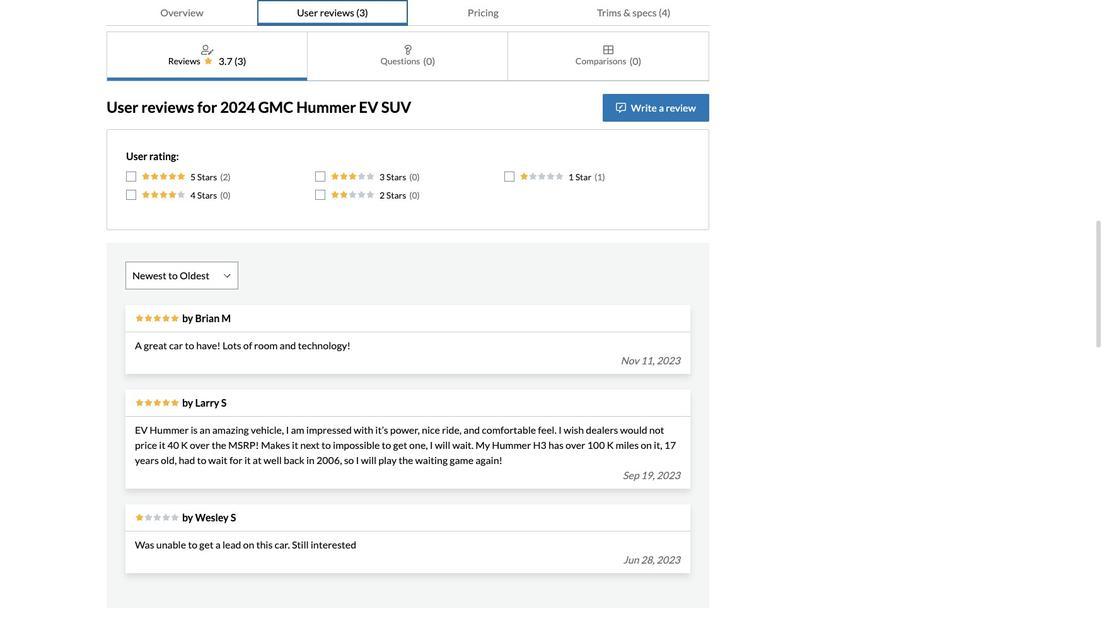 Task type: locate. For each thing, give the bounding box(es) containing it.
1 vertical spatial get
[[199, 538, 214, 550]]

i right feel. at the bottom of page
[[559, 424, 562, 436]]

suv
[[382, 98, 411, 116]]

stars right 3
[[387, 171, 406, 182]]

2 down 3
[[380, 190, 385, 200]]

1 horizontal spatial (3)
[[356, 6, 368, 18]]

by
[[182, 312, 193, 324], [182, 397, 193, 409], [182, 511, 193, 523]]

hummer
[[296, 98, 356, 116], [150, 424, 189, 436], [492, 439, 531, 451]]

by left larry
[[182, 397, 193, 409]]

1 horizontal spatial hummer
[[296, 98, 356, 116]]

1 right star
[[598, 171, 603, 182]]

0 horizontal spatial (0)
[[423, 55, 435, 67]]

by wesley s
[[182, 511, 236, 523]]

trims
[[597, 6, 622, 18]]

s right 'wesley'
[[231, 511, 236, 523]]

(0) right question "icon"
[[423, 55, 435, 67]]

3 by from the top
[[182, 511, 193, 523]]

2023
[[657, 354, 680, 366], [657, 469, 680, 481], [657, 554, 680, 566]]

1 vertical spatial ev
[[135, 424, 148, 436]]

1 horizontal spatial get
[[393, 439, 408, 451]]

1 tab list from the top
[[107, 0, 710, 26]]

k right 40
[[181, 439, 188, 451]]

interested
[[311, 538, 357, 550]]

( for 4 stars
[[220, 190, 223, 200]]

0 horizontal spatial on
[[243, 538, 254, 550]]

tab list up question "icon"
[[107, 0, 710, 26]]

on left the it,
[[641, 439, 652, 451]]

impressed
[[306, 424, 352, 436]]

tab list containing 3.7
[[107, 31, 710, 81]]

1 horizontal spatial on
[[641, 439, 652, 451]]

next
[[300, 439, 320, 451]]

the right play
[[399, 454, 414, 466]]

0 vertical spatial get
[[393, 439, 408, 451]]

star
[[576, 171, 592, 182]]

5 stars ( 2 )
[[191, 171, 231, 182]]

1 horizontal spatial will
[[435, 439, 451, 451]]

over down an
[[190, 439, 210, 451]]

stars for 3 stars
[[387, 171, 406, 182]]

great
[[144, 339, 167, 351]]

0 vertical spatial the
[[212, 439, 226, 451]]

the up wait
[[212, 439, 226, 451]]

0 horizontal spatial and
[[280, 339, 296, 351]]

had
[[179, 454, 195, 466]]

2 (0) from the left
[[630, 55, 642, 67]]

1 vertical spatial by
[[182, 397, 193, 409]]

) right star
[[603, 171, 605, 182]]

0 vertical spatial user
[[297, 6, 318, 18]]

0 vertical spatial tab list
[[107, 0, 710, 26]]

( down "5 stars ( 2 )"
[[220, 190, 223, 200]]

s for by wesley s
[[231, 511, 236, 523]]

0 horizontal spatial a
[[216, 538, 221, 550]]

on
[[641, 439, 652, 451], [243, 538, 254, 550]]

1 2023 from the top
[[657, 354, 680, 366]]

1 vertical spatial a
[[216, 538, 221, 550]]

0 for 2 stars ( 0 )
[[412, 190, 417, 200]]

) for 4 stars ( 0 )
[[228, 190, 231, 200]]

for inside the ev hummer is an amazing vehicle, i am impressed with it's power, nice ride, and comfortable feel. i wish dealers would not price it 40 k over the msrp!  makes it next to impossible to get one, i will wait.  my hummer h3 has over 100 k miles on it, 17 years old, had to wait for it at well back in 2006, so i will play the waiting game again! sep 19, 2023
[[230, 454, 243, 466]]

dealers
[[586, 424, 619, 436]]

over down wish
[[566, 439, 586, 451]]

a left lead
[[216, 538, 221, 550]]

) up 2 stars ( 0 )
[[417, 171, 420, 182]]

wesley
[[195, 511, 229, 523]]

1 vertical spatial for
[[230, 454, 243, 466]]

have!
[[196, 339, 221, 351]]

2 vertical spatial user
[[126, 150, 147, 162]]

0 vertical spatial (3)
[[356, 6, 368, 18]]

th large image
[[604, 45, 614, 55]]

k right the 100
[[607, 439, 614, 451]]

0 up 2 stars ( 0 )
[[412, 171, 417, 182]]

0 horizontal spatial s
[[221, 397, 227, 409]]

impossible
[[333, 439, 380, 451]]

0 horizontal spatial get
[[199, 538, 214, 550]]

0 horizontal spatial (3)
[[234, 55, 246, 67]]

1 vertical spatial 2023
[[657, 469, 680, 481]]

wish
[[564, 424, 584, 436]]

stars down 3 stars ( 0 )
[[387, 190, 406, 200]]

hummer down the comfortable
[[492, 439, 531, 451]]

it
[[159, 439, 166, 451], [292, 439, 298, 451], [245, 454, 251, 466]]

0 down 3 stars ( 0 )
[[412, 190, 417, 200]]

user for user rating:
[[126, 150, 147, 162]]

2 by from the top
[[182, 397, 193, 409]]

for down msrp!
[[230, 454, 243, 466]]

by left the brian
[[182, 312, 193, 324]]

0 down "5 stars ( 2 )"
[[223, 190, 228, 200]]

old,
[[161, 454, 177, 466]]

1 vertical spatial reviews
[[141, 98, 194, 116]]

tab list up suv
[[107, 31, 710, 81]]

and
[[280, 339, 296, 351], [464, 424, 480, 436]]

will left play
[[361, 454, 377, 466]]

3.7
[[219, 55, 233, 67]]

0 vertical spatial s
[[221, 397, 227, 409]]

by for by larry s
[[182, 397, 193, 409]]

1 horizontal spatial (0)
[[630, 55, 642, 67]]

0 horizontal spatial for
[[197, 98, 217, 116]]

( for 5 stars
[[220, 171, 223, 182]]

0 horizontal spatial k
[[181, 439, 188, 451]]

by larry s
[[182, 397, 227, 409]]

0 horizontal spatial reviews
[[141, 98, 194, 116]]

hummer right gmc
[[296, 98, 356, 116]]

1 horizontal spatial the
[[399, 454, 414, 466]]

) for 3 stars ( 0 )
[[417, 171, 420, 182]]

by left 'wesley'
[[182, 511, 193, 523]]

1 horizontal spatial over
[[566, 439, 586, 451]]

1 horizontal spatial 2
[[380, 190, 385, 200]]

(3) inside tab
[[356, 6, 368, 18]]

1 vertical spatial tab list
[[107, 31, 710, 81]]

( up 2 stars ( 0 )
[[410, 171, 412, 182]]

0 vertical spatial and
[[280, 339, 296, 351]]

) up 4 stars ( 0 )
[[228, 171, 231, 182]]

) down 3 stars ( 0 )
[[417, 190, 420, 200]]

0 vertical spatial reviews
[[320, 6, 355, 18]]

0 horizontal spatial over
[[190, 439, 210, 451]]

m
[[222, 312, 231, 324]]

a inside was unable to get a lead on this car.   still interested jun 28, 2023
[[216, 538, 221, 550]]

k
[[181, 439, 188, 451], [607, 439, 614, 451]]

1 horizontal spatial reviews
[[320, 6, 355, 18]]

2 vertical spatial by
[[182, 511, 193, 523]]

1 horizontal spatial s
[[231, 511, 236, 523]]

tab list
[[107, 0, 710, 26], [107, 31, 710, 81]]

1 left star
[[569, 171, 574, 182]]

stars right 5
[[197, 171, 217, 182]]

overview
[[160, 6, 204, 18]]

0 vertical spatial for
[[197, 98, 217, 116]]

gmc
[[258, 98, 294, 116]]

(3)
[[356, 6, 368, 18], [234, 55, 246, 67]]

2 k from the left
[[607, 439, 614, 451]]

3 2023 from the top
[[657, 554, 680, 566]]

40
[[167, 439, 179, 451]]

reviews inside tab
[[320, 6, 355, 18]]

on left this
[[243, 538, 254, 550]]

2 tab list from the top
[[107, 31, 710, 81]]

2 up 4 stars ( 0 )
[[223, 171, 228, 182]]

sep
[[623, 469, 639, 481]]

and right room at the left of the page
[[280, 339, 296, 351]]

0 vertical spatial by
[[182, 312, 193, 324]]

get
[[393, 439, 408, 451], [199, 538, 214, 550]]

a right write
[[659, 101, 664, 113]]

( down 3 stars ( 0 )
[[410, 190, 412, 200]]

will down ride,
[[435, 439, 451, 451]]

vehicle,
[[251, 424, 284, 436]]

user rating:
[[126, 150, 179, 162]]

feel.
[[538, 424, 557, 436]]

1 vertical spatial on
[[243, 538, 254, 550]]

reviews for (3)
[[320, 6, 355, 18]]

car
[[169, 339, 183, 351]]

2
[[223, 171, 228, 182], [380, 190, 385, 200]]

2 horizontal spatial hummer
[[492, 439, 531, 451]]

1 horizontal spatial for
[[230, 454, 243, 466]]

0 vertical spatial 2
[[223, 171, 228, 182]]

2023 right 19,
[[657, 469, 680, 481]]

would
[[620, 424, 648, 436]]

and up wait.
[[464, 424, 480, 436]]

i
[[286, 424, 289, 436], [559, 424, 562, 436], [430, 439, 433, 451], [356, 454, 359, 466]]

s for by larry s
[[221, 397, 227, 409]]

user inside user reviews (3) tab
[[297, 6, 318, 18]]

2 vertical spatial 2023
[[657, 554, 680, 566]]

0 horizontal spatial 2
[[223, 171, 228, 182]]

ev
[[359, 98, 379, 116], [135, 424, 148, 436]]

user reviews (3) tab
[[257, 0, 408, 26]]

a
[[659, 101, 664, 113], [216, 538, 221, 550]]

1
[[569, 171, 574, 182], [598, 171, 603, 182]]

0 horizontal spatial 1
[[569, 171, 574, 182]]

1 horizontal spatial and
[[464, 424, 480, 436]]

get left lead
[[199, 538, 214, 550]]

) for 2 stars ( 0 )
[[417, 190, 420, 200]]

reviews
[[320, 6, 355, 18], [141, 98, 194, 116]]

question image
[[404, 45, 412, 55]]

1 vertical spatial s
[[231, 511, 236, 523]]

3.7 (3)
[[219, 55, 246, 67]]

) down "5 stars ( 2 )"
[[228, 190, 231, 200]]

for
[[197, 98, 217, 116], [230, 454, 243, 466]]

an
[[200, 424, 210, 436]]

well
[[264, 454, 282, 466]]

has
[[549, 439, 564, 451]]

(0) for questions (0)
[[423, 55, 435, 67]]

1 by from the top
[[182, 312, 193, 324]]

0
[[412, 171, 417, 182], [223, 190, 228, 200], [412, 190, 417, 200]]

was
[[135, 538, 154, 550]]

2 2023 from the top
[[657, 469, 680, 481]]

1 horizontal spatial ev
[[359, 98, 379, 116]]

2023 right 11,
[[657, 354, 680, 366]]

it's
[[376, 424, 388, 436]]

back
[[284, 454, 305, 466]]

s
[[221, 397, 227, 409], [231, 511, 236, 523]]

user for user reviews (3)
[[297, 6, 318, 18]]

1 vertical spatial user
[[107, 98, 139, 116]]

to right had
[[197, 454, 206, 466]]

still
[[292, 538, 309, 550]]

(0) right th large image
[[630, 55, 642, 67]]

it,
[[654, 439, 663, 451]]

get down power, at bottom
[[393, 439, 408, 451]]

0 horizontal spatial will
[[361, 454, 377, 466]]

am
[[291, 424, 305, 436]]

i right one, at left bottom
[[430, 439, 433, 451]]

1 horizontal spatial k
[[607, 439, 614, 451]]

0 for 4 stars ( 0 )
[[223, 190, 228, 200]]

1 horizontal spatial 1
[[598, 171, 603, 182]]

( for 2 stars
[[410, 190, 412, 200]]

1 horizontal spatial a
[[659, 101, 664, 113]]

0 vertical spatial a
[[659, 101, 664, 113]]

4
[[191, 190, 196, 200]]

user
[[297, 6, 318, 18], [107, 98, 139, 116], [126, 150, 147, 162]]

it left at
[[245, 454, 251, 466]]

0 horizontal spatial ev
[[135, 424, 148, 436]]

0 vertical spatial will
[[435, 439, 451, 451]]

( right star
[[595, 171, 598, 182]]

ev up price
[[135, 424, 148, 436]]

it left 40
[[159, 439, 166, 451]]

stars right 4
[[197, 190, 217, 200]]

to right the unable
[[188, 538, 197, 550]]

1 vertical spatial and
[[464, 424, 480, 436]]

2023 inside a great car to have!  lots of room and technology! nov 11, 2023
[[657, 354, 680, 366]]

to right car
[[185, 339, 194, 351]]

hummer up 40
[[150, 424, 189, 436]]

2023 right 28,
[[657, 554, 680, 566]]

1 vertical spatial hummer
[[150, 424, 189, 436]]

2006,
[[317, 454, 342, 466]]

0 vertical spatial 2023
[[657, 354, 680, 366]]

s right larry
[[221, 397, 227, 409]]

it left the next
[[292, 439, 298, 451]]

0 vertical spatial on
[[641, 439, 652, 451]]

waiting
[[415, 454, 448, 466]]

1 (0) from the left
[[423, 55, 435, 67]]

0 vertical spatial hummer
[[296, 98, 356, 116]]

ev left suv
[[359, 98, 379, 116]]

11,
[[641, 354, 655, 366]]

and inside a great car to have!  lots of room and technology! nov 11, 2023
[[280, 339, 296, 351]]

2023 inside the ev hummer is an amazing vehicle, i am impressed with it's power, nice ride, and comfortable feel. i wish dealers would not price it 40 k over the msrp!  makes it next to impossible to get one, i will wait.  my hummer h3 has over 100 k miles on it, 17 years old, had to wait for it at well back in 2006, so i will play the waiting game again! sep 19, 2023
[[657, 469, 680, 481]]

) for 5 stars ( 2 )
[[228, 171, 231, 182]]

comparisons
[[576, 56, 627, 66]]

)
[[228, 171, 231, 182], [417, 171, 420, 182], [603, 171, 605, 182], [228, 190, 231, 200], [417, 190, 420, 200]]

( up 4 stars ( 0 )
[[220, 171, 223, 182]]

0 vertical spatial ev
[[359, 98, 379, 116]]

for left 2024
[[197, 98, 217, 116]]



Task type: describe. For each thing, give the bounding box(es) containing it.
i left am
[[286, 424, 289, 436]]

pricing
[[468, 6, 499, 18]]

overview tab
[[107, 0, 257, 26]]

stars for 5 stars
[[197, 171, 217, 182]]

my
[[476, 439, 490, 451]]

4 stars ( 0 )
[[191, 190, 231, 200]]

1 vertical spatial 2
[[380, 190, 385, 200]]

makes
[[261, 439, 290, 451]]

stars for 4 stars
[[197, 190, 217, 200]]

to inside was unable to get a lead on this car.   still interested jun 28, 2023
[[188, 538, 197, 550]]

price
[[135, 439, 157, 451]]

get inside was unable to get a lead on this car.   still interested jun 28, 2023
[[199, 538, 214, 550]]

100
[[588, 439, 605, 451]]

2 vertical spatial hummer
[[492, 439, 531, 451]]

pricing tab
[[408, 0, 559, 26]]

0 horizontal spatial hummer
[[150, 424, 189, 436]]

19,
[[641, 469, 655, 481]]

review
[[666, 101, 696, 113]]

i right so
[[356, 454, 359, 466]]

comment alt edit image
[[616, 103, 626, 113]]

room
[[254, 339, 278, 351]]

1 over from the left
[[190, 439, 210, 451]]

28,
[[641, 554, 655, 566]]

user reviews (3)
[[297, 6, 368, 18]]

1 k from the left
[[181, 439, 188, 451]]

0 horizontal spatial it
[[159, 439, 166, 451]]

2 horizontal spatial it
[[292, 439, 298, 451]]

&
[[624, 6, 631, 18]]

brian
[[195, 312, 220, 324]]

ev hummer is an amazing vehicle, i am impressed with it's power, nice ride, and comfortable feel. i wish dealers would not price it 40 k over the msrp!  makes it next to impossible to get one, i will wait.  my hummer h3 has over 100 k miles on it, 17 years old, had to wait for it at well back in 2006, so i will play the waiting game again! sep 19, 2023
[[135, 424, 680, 481]]

play
[[379, 454, 397, 466]]

( for 3 stars
[[410, 171, 412, 182]]

at
[[253, 454, 262, 466]]

to up play
[[382, 439, 391, 451]]

(4)
[[659, 6, 671, 18]]

questions (0)
[[381, 55, 435, 67]]

ev inside the ev hummer is an amazing vehicle, i am impressed with it's power, nice ride, and comfortable feel. i wish dealers would not price it 40 k over the msrp!  makes it next to impossible to get one, i will wait.  my hummer h3 has over 100 k miles on it, 17 years old, had to wait for it at well back in 2006, so i will play the waiting game again! sep 19, 2023
[[135, 424, 148, 436]]

2024
[[220, 98, 255, 116]]

on inside was unable to get a lead on this car.   still interested jun 28, 2023
[[243, 538, 254, 550]]

by for by wesley s
[[182, 511, 193, 523]]

a inside button
[[659, 101, 664, 113]]

larry
[[195, 397, 219, 409]]

technology!
[[298, 339, 351, 351]]

get inside the ev hummer is an amazing vehicle, i am impressed with it's power, nice ride, and comfortable feel. i wish dealers would not price it 40 k over the msrp!  makes it next to impossible to get one, i will wait.  my hummer h3 has over 100 k miles on it, 17 years old, had to wait for it at well back in 2006, so i will play the waiting game again! sep 19, 2023
[[393, 439, 408, 451]]

of
[[243, 339, 252, 351]]

user edit image
[[201, 45, 214, 55]]

user reviews for 2024 gmc hummer ev suv
[[107, 98, 411, 116]]

reviews for for
[[141, 98, 194, 116]]

0 horizontal spatial the
[[212, 439, 226, 451]]

by brian m
[[182, 312, 231, 324]]

2 1 from the left
[[598, 171, 603, 182]]

2 over from the left
[[566, 439, 586, 451]]

msrp!
[[228, 439, 259, 451]]

nov
[[621, 354, 639, 366]]

17
[[665, 439, 676, 451]]

h3
[[533, 439, 547, 451]]

1 1 from the left
[[569, 171, 574, 182]]

2023 inside was unable to get a lead on this car.   still interested jun 28, 2023
[[657, 554, 680, 566]]

0 for 3 stars ( 0 )
[[412, 171, 417, 182]]

nice
[[422, 424, 440, 436]]

car.
[[275, 538, 290, 550]]

trims & specs (4) tab
[[559, 0, 710, 26]]

to inside a great car to have!  lots of room and technology! nov 11, 2023
[[185, 339, 194, 351]]

miles
[[616, 439, 639, 451]]

wait
[[208, 454, 228, 466]]

2 stars ( 0 )
[[380, 190, 420, 200]]

ride,
[[442, 424, 462, 436]]

lead
[[223, 538, 241, 550]]

specs
[[633, 6, 657, 18]]

1 vertical spatial will
[[361, 454, 377, 466]]

to down impressed
[[322, 439, 331, 451]]

power,
[[390, 424, 420, 436]]

and inside the ev hummer is an amazing vehicle, i am impressed with it's power, nice ride, and comfortable feel. i wish dealers would not price it 40 k over the msrp!  makes it next to impossible to get one, i will wait.  my hummer h3 has over 100 k miles on it, 17 years old, had to wait for it at well back in 2006, so i will play the waiting game again! sep 19, 2023
[[464, 424, 480, 436]]

with
[[354, 424, 374, 436]]

a
[[135, 339, 142, 351]]

jun
[[624, 554, 639, 566]]

write a review
[[631, 101, 696, 113]]

years
[[135, 454, 159, 466]]

write
[[631, 101, 657, 113]]

one,
[[409, 439, 428, 451]]

lots
[[223, 339, 241, 351]]

tab list containing overview
[[107, 0, 710, 26]]

in
[[307, 454, 315, 466]]

3
[[380, 171, 385, 182]]

game
[[450, 454, 474, 466]]

3 stars ( 0 )
[[380, 171, 420, 182]]

comfortable
[[482, 424, 536, 436]]

) for 1 star ( 1 )
[[603, 171, 605, 182]]

questions
[[381, 56, 420, 66]]

rating:
[[149, 150, 179, 162]]

stars for 2 stars
[[387, 190, 406, 200]]

not
[[650, 424, 665, 436]]

trims & specs (4)
[[597, 6, 671, 18]]

wait.
[[453, 439, 474, 451]]

write a review button
[[603, 94, 710, 121]]

comparisons count element
[[630, 53, 642, 68]]

questions count element
[[423, 53, 435, 68]]

again!
[[476, 454, 503, 466]]

1 star ( 1 )
[[569, 171, 605, 182]]

1 horizontal spatial it
[[245, 454, 251, 466]]

user for user reviews for 2024 gmc hummer ev suv
[[107, 98, 139, 116]]

(0) for comparisons (0)
[[630, 55, 642, 67]]

was unable to get a lead on this car.   still interested jun 28, 2023
[[135, 538, 680, 566]]

1 vertical spatial (3)
[[234, 55, 246, 67]]

( for 1 star
[[595, 171, 598, 182]]

5
[[191, 171, 196, 182]]

this
[[256, 538, 273, 550]]

by for by brian m
[[182, 312, 193, 324]]

reviews
[[168, 56, 200, 66]]

amazing
[[212, 424, 249, 436]]

on inside the ev hummer is an amazing vehicle, i am impressed with it's power, nice ride, and comfortable feel. i wish dealers would not price it 40 k over the msrp!  makes it next to impossible to get one, i will wait.  my hummer h3 has over 100 k miles on it, 17 years old, had to wait for it at well back in 2006, so i will play the waiting game again! sep 19, 2023
[[641, 439, 652, 451]]

reviews count element
[[234, 53, 246, 68]]

so
[[344, 454, 354, 466]]

1 vertical spatial the
[[399, 454, 414, 466]]



Task type: vqa. For each thing, say whether or not it's contained in the screenshot.
am
yes



